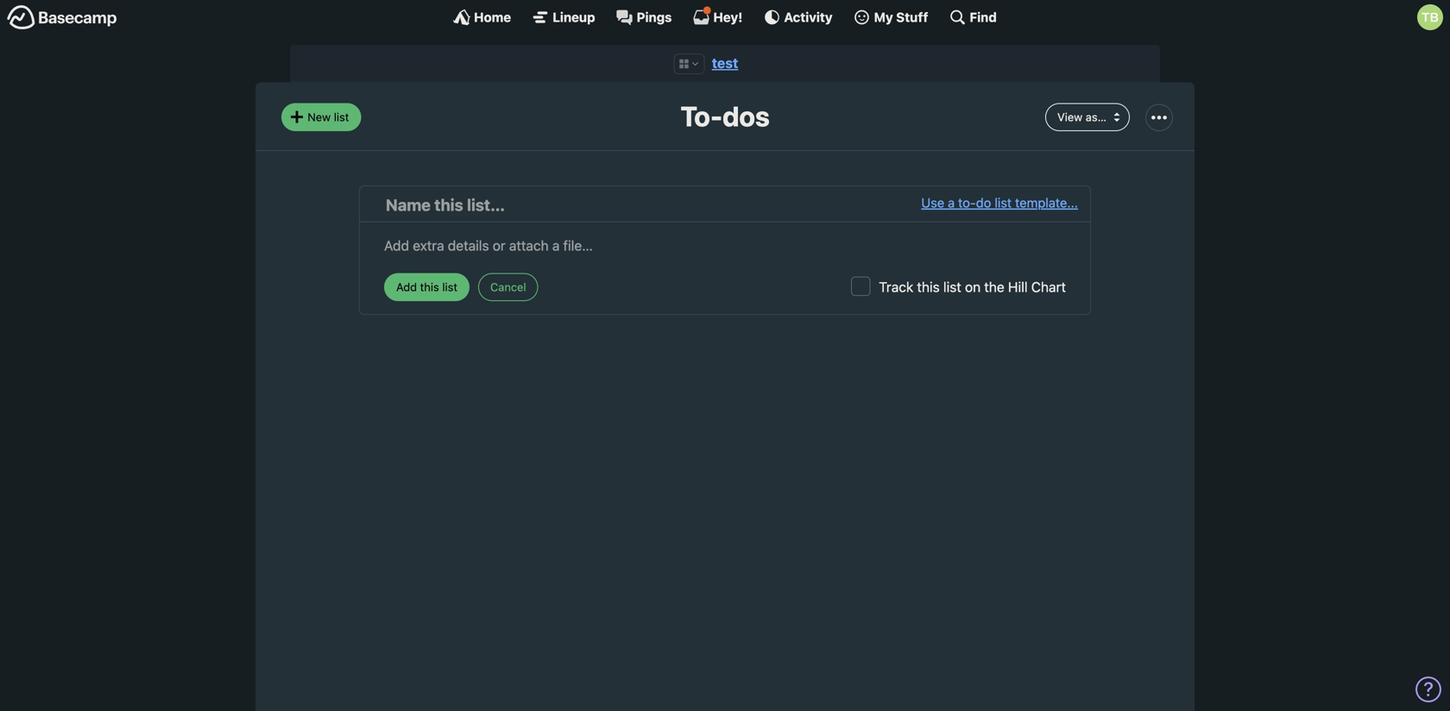 Task type: describe. For each thing, give the bounding box(es) containing it.
cancel
[[491, 281, 527, 294]]

new list link
[[282, 103, 361, 131]]

hill chart
[[1009, 279, 1067, 295]]

to-dos
[[681, 100, 770, 132]]

main element
[[0, 0, 1451, 34]]

home
[[474, 10, 511, 25]]

lineup
[[553, 10, 596, 25]]

2 vertical spatial list
[[944, 279, 962, 295]]

the
[[985, 279, 1005, 295]]

use a to-do list template...
[[922, 195, 1079, 210]]

hey!
[[714, 10, 743, 25]]

view as… button
[[1046, 103, 1131, 131]]

track this list on the hill chart
[[879, 279, 1067, 295]]

new list
[[308, 110, 349, 123]]

find button
[[949, 9, 997, 26]]

find
[[970, 10, 997, 25]]

this
[[918, 279, 940, 295]]

my stuff
[[875, 10, 929, 25]]

Name this list… text field
[[386, 193, 922, 217]]

cancel button
[[479, 273, 539, 301]]

as…
[[1086, 110, 1107, 123]]

switch accounts image
[[7, 4, 117, 31]]

hey! button
[[693, 6, 743, 26]]

activity link
[[764, 9, 833, 26]]

0 vertical spatial list
[[334, 110, 349, 123]]

pings
[[637, 10, 672, 25]]

use a to-do list template... link
[[922, 193, 1079, 217]]

home link
[[454, 9, 511, 26]]



Task type: locate. For each thing, give the bounding box(es) containing it.
view as…
[[1058, 110, 1107, 123]]

None submit
[[384, 273, 470, 301]]

new
[[308, 110, 331, 123]]

list left on
[[944, 279, 962, 295]]

to-
[[681, 100, 723, 132]]

1 vertical spatial list
[[995, 195, 1012, 210]]

1 horizontal spatial list
[[944, 279, 962, 295]]

list right do
[[995, 195, 1012, 210]]

a
[[948, 195, 955, 210]]

2 horizontal spatial list
[[995, 195, 1012, 210]]

stuff
[[897, 10, 929, 25]]

activity
[[785, 10, 833, 25]]

to-
[[959, 195, 977, 210]]

list inside 'link'
[[995, 195, 1012, 210]]

dos
[[723, 100, 770, 132]]

list right new
[[334, 110, 349, 123]]

None text field
[[384, 231, 1067, 256]]

do
[[977, 195, 992, 210]]

use
[[922, 195, 945, 210]]

my stuff button
[[854, 9, 929, 26]]

0 horizontal spatial list
[[334, 110, 349, 123]]

my
[[875, 10, 894, 25]]

on
[[966, 279, 981, 295]]

test link
[[712, 55, 739, 71]]

template...
[[1016, 195, 1079, 210]]

test
[[712, 55, 739, 71]]

track
[[879, 279, 914, 295]]

list
[[334, 110, 349, 123], [995, 195, 1012, 210], [944, 279, 962, 295]]

pings button
[[616, 9, 672, 26]]

view
[[1058, 110, 1083, 123]]

tim burton image
[[1418, 4, 1444, 30]]

lineup link
[[532, 9, 596, 26]]



Task type: vqa. For each thing, say whether or not it's contained in the screenshot.
My
yes



